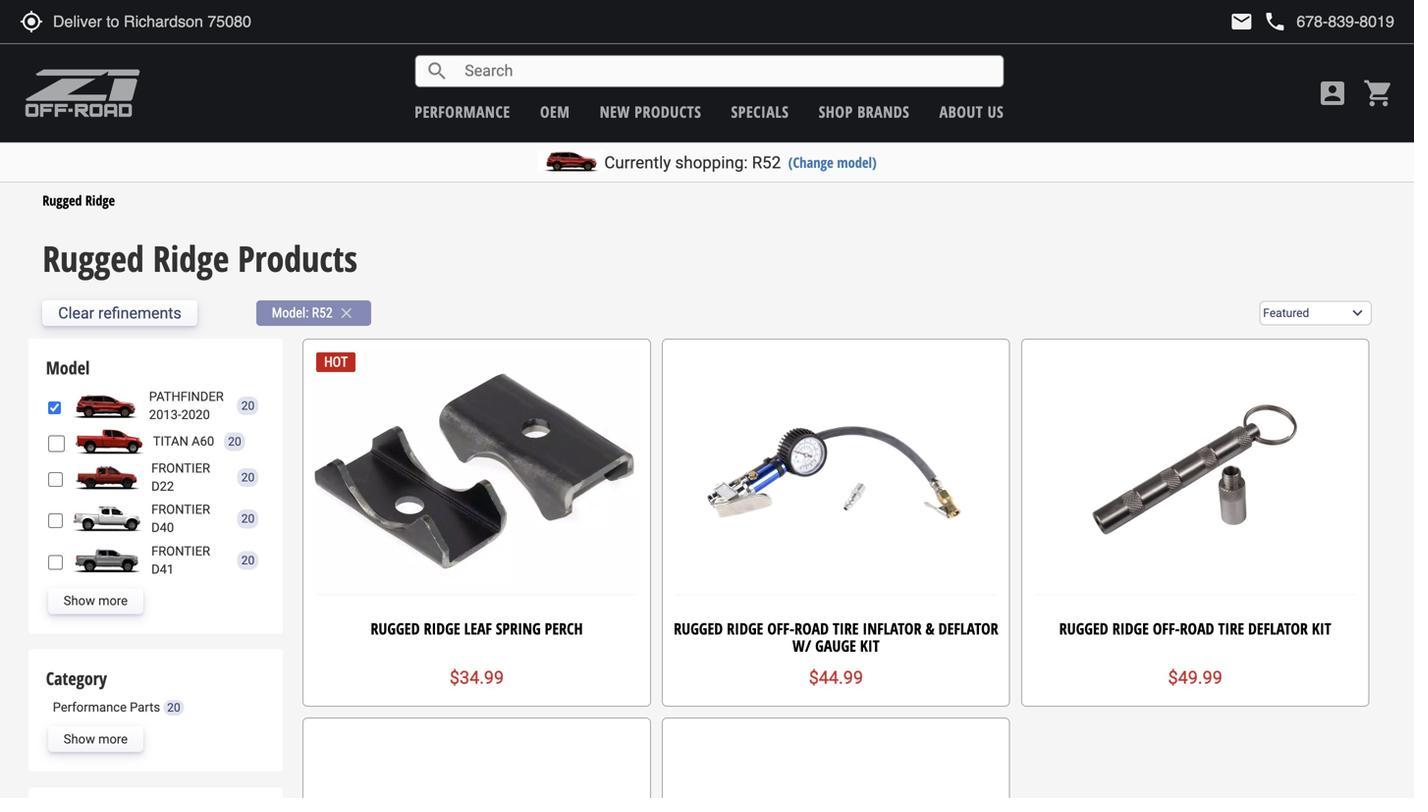 Task type: describe. For each thing, give the bounding box(es) containing it.
clear refinements button
[[42, 301, 197, 326]]

shop brands
[[819, 101, 910, 122]]

pathfinder
[[149, 389, 224, 404]]

ridge for rugged ridge off-road tire deflator kit
[[1113, 618, 1149, 640]]

phone
[[1263, 10, 1287, 33]]

w/
[[793, 636, 811, 657]]

oem
[[540, 101, 570, 122]]

new products
[[600, 101, 701, 122]]

nissan frontier d22 1998 1999 2000 2001 2002 2003 2004 ka24de vg33e 2.4l 3.3l sc se xe z1 off-road image
[[68, 465, 146, 491]]

about us
[[940, 101, 1004, 122]]

ridge for rugged ridge
[[85, 191, 115, 210]]

search
[[426, 59, 449, 83]]

nissan frontier d40 2005 2006 2007 2008 2009 2010 2011 2012 2013 2014 2015 2016 2017 2018 2019 2020 2021 vq40de vq38dd qr25de 4.0l 3.8l 2.5l s se sl sv le xe pro-4x offroad z1 off-road image
[[68, 507, 146, 532]]

r52 inside the model: r52 close
[[312, 305, 333, 321]]

show more for model
[[64, 594, 128, 609]]

tire for deflator
[[1218, 618, 1244, 640]]

rugged for rugged ridge
[[42, 191, 82, 210]]

2 deflator from the left
[[1248, 618, 1308, 640]]

d41
[[151, 562, 174, 577]]

mail
[[1230, 10, 1254, 33]]

category
[[46, 667, 107, 691]]

tire for inflator
[[833, 618, 859, 640]]

rugged ridge off-road tire inflator & deflator w/ gauge kit
[[674, 618, 998, 657]]

performance
[[415, 101, 510, 122]]

specials
[[731, 101, 789, 122]]

rugged ridge leaf spring perch
[[371, 618, 583, 640]]

currently shopping: r52 (change model)
[[604, 153, 877, 172]]

a60
[[192, 434, 214, 449]]

about us link
[[940, 101, 1004, 122]]

rugged for rugged ridge off-road tire inflator & deflator w/ gauge kit
[[674, 618, 723, 640]]

shopping_cart
[[1363, 78, 1395, 109]]

account_box
[[1317, 78, 1349, 109]]

more for model
[[98, 594, 128, 609]]

nissan titan a60 2004 2005 2006 2007 2008 2009 2010 2011 2012 2013 2014 2015 vk56de 5.6l s se sv sl le xe pro-4x offroad z1 off-road image
[[70, 429, 148, 455]]

titan a60
[[153, 434, 214, 449]]

refinements
[[98, 304, 181, 323]]

rugged for rugged ridge products
[[42, 234, 144, 282]]

more for category
[[98, 732, 128, 747]]

20 inside category performance parts 20
[[167, 701, 180, 715]]

new
[[600, 101, 630, 122]]

perch
[[545, 618, 583, 640]]

account_box link
[[1312, 78, 1353, 109]]

model
[[46, 356, 90, 380]]

shop
[[819, 101, 853, 122]]

shopping_cart link
[[1358, 78, 1395, 109]]

products
[[635, 101, 701, 122]]

d22
[[151, 479, 174, 494]]

20 for pathfinder 2013-2020
[[241, 399, 255, 413]]

shopping:
[[675, 153, 748, 172]]

&
[[926, 618, 935, 640]]

20 for titan a60
[[228, 435, 241, 449]]

2020
[[181, 408, 210, 422]]

2013-
[[149, 408, 181, 422]]

road for deflator
[[1180, 618, 1215, 640]]

frontier d22
[[151, 461, 210, 494]]

pathfinder 2013-2020
[[149, 389, 224, 422]]

$49.99
[[1168, 668, 1223, 688]]

my_location
[[20, 10, 43, 33]]

off- for inflator
[[767, 618, 795, 640]]

parts
[[130, 700, 160, 715]]

about
[[940, 101, 983, 122]]



Task type: locate. For each thing, give the bounding box(es) containing it.
1 horizontal spatial deflator
[[1248, 618, 1308, 640]]

None checkbox
[[48, 513, 63, 530], [48, 554, 63, 571], [48, 513, 63, 530], [48, 554, 63, 571]]

model:
[[272, 305, 309, 321]]

road
[[795, 618, 829, 640], [1180, 618, 1215, 640]]

rugged for rugged ridge off-road tire deflator kit
[[1059, 618, 1109, 640]]

shop brands link
[[819, 101, 910, 122]]

1 horizontal spatial r52
[[752, 153, 781, 172]]

0 vertical spatial frontier
[[151, 461, 210, 476]]

oem link
[[540, 101, 570, 122]]

r52 left (change
[[752, 153, 781, 172]]

2 tire from the left
[[1218, 618, 1244, 640]]

20 right frontier d40
[[241, 512, 255, 526]]

gauge
[[815, 636, 856, 657]]

20 right frontier d22
[[241, 471, 255, 485]]

show more button for category
[[48, 727, 143, 752]]

20 right a60 in the bottom left of the page
[[228, 435, 241, 449]]

2 vertical spatial frontier
[[151, 544, 210, 559]]

ridge for rugged ridge leaf spring perch
[[424, 618, 460, 640]]

0 vertical spatial r52
[[752, 153, 781, 172]]

0 horizontal spatial kit
[[860, 636, 880, 657]]

rugged ridge off-road tire deflator kit
[[1059, 618, 1332, 640]]

ridge for rugged ridge off-road tire inflator & deflator w/ gauge kit
[[727, 618, 764, 640]]

show more button
[[48, 589, 143, 614], [48, 727, 143, 752]]

mail phone
[[1230, 10, 1287, 33]]

0 vertical spatial show
[[64, 594, 95, 609]]

0 vertical spatial show more
[[64, 594, 128, 609]]

off- left gauge
[[767, 618, 795, 640]]

2 show more from the top
[[64, 732, 128, 747]]

kit inside rugged ridge off-road tire inflator & deflator w/ gauge kit
[[860, 636, 880, 657]]

1 horizontal spatial off-
[[1153, 618, 1180, 640]]

show more
[[64, 594, 128, 609], [64, 732, 128, 747]]

frontier
[[151, 461, 210, 476], [151, 503, 210, 517], [151, 544, 210, 559]]

model)
[[837, 153, 877, 172]]

deflator inside rugged ridge off-road tire inflator & deflator w/ gauge kit
[[939, 618, 998, 640]]

1 deflator from the left
[[939, 618, 998, 640]]

show more down performance
[[64, 732, 128, 747]]

rugged ridge
[[42, 191, 115, 210]]

inflator
[[863, 618, 922, 640]]

ridge for rugged ridge products
[[153, 234, 229, 282]]

rugged for rugged ridge leaf spring perch
[[371, 618, 420, 640]]

off-
[[767, 618, 795, 640], [1153, 618, 1180, 640]]

1 horizontal spatial road
[[1180, 618, 1215, 640]]

20
[[241, 399, 255, 413], [228, 435, 241, 449], [241, 471, 255, 485], [241, 512, 255, 526], [241, 554, 255, 568], [167, 701, 180, 715]]

show down 'nissan frontier d41 2022 2023 vq38dd 3.8l s sv pro-x pro-4x z1 off-road' "image"
[[64, 594, 95, 609]]

1 horizontal spatial kit
[[1312, 618, 1332, 640]]

0 horizontal spatial tire
[[833, 618, 859, 640]]

show more button down 'nissan frontier d41 2022 2023 vq38dd 3.8l s sv pro-x pro-4x z1 off-road' "image"
[[48, 589, 143, 614]]

2 show from the top
[[64, 732, 95, 747]]

more
[[98, 594, 128, 609], [98, 732, 128, 747]]

d40
[[151, 521, 174, 536]]

20 right parts
[[167, 701, 180, 715]]

1 show from the top
[[64, 594, 95, 609]]

more down 'nissan frontier d41 2022 2023 vq38dd 3.8l s sv pro-x pro-4x z1 off-road' "image"
[[98, 594, 128, 609]]

rugged ridge link
[[42, 191, 115, 210]]

off- for deflator
[[1153, 618, 1180, 640]]

show for category
[[64, 732, 95, 747]]

0 horizontal spatial road
[[795, 618, 829, 640]]

2 more from the top
[[98, 732, 128, 747]]

1 vertical spatial frontier
[[151, 503, 210, 517]]

0 vertical spatial show more button
[[48, 589, 143, 614]]

titan
[[153, 434, 188, 449]]

1 vertical spatial show more
[[64, 732, 128, 747]]

off- up the "$49.99"
[[1153, 618, 1180, 640]]

ridge inside rugged ridge off-road tire inflator & deflator w/ gauge kit
[[727, 618, 764, 640]]

r52
[[752, 153, 781, 172], [312, 305, 333, 321]]

1 frontier from the top
[[151, 461, 210, 476]]

1 vertical spatial r52
[[312, 305, 333, 321]]

tire up the "$49.99"
[[1218, 618, 1244, 640]]

1 horizontal spatial tire
[[1218, 618, 1244, 640]]

nissan pathfinder r52 2013 2014 2015 2016 2017 2018 2019 2020 vq35de vq35dd 3.5l s sl sv platinum z1 off-road image
[[66, 393, 144, 419]]

show
[[64, 594, 95, 609], [64, 732, 95, 747]]

$44.99
[[809, 668, 863, 688]]

phone link
[[1263, 10, 1395, 33]]

20 for frontier d41
[[241, 554, 255, 568]]

frontier d41
[[151, 544, 210, 577]]

None checkbox
[[48, 400, 61, 416], [48, 436, 65, 452], [48, 472, 63, 488], [48, 400, 61, 416], [48, 436, 65, 452], [48, 472, 63, 488]]

close
[[338, 304, 355, 322]]

1 show more from the top
[[64, 594, 128, 609]]

20 right "2020"
[[241, 399, 255, 413]]

road up $44.99
[[795, 618, 829, 640]]

specials link
[[731, 101, 789, 122]]

$34.99
[[450, 668, 504, 688]]

2 frontier from the top
[[151, 503, 210, 517]]

1 vertical spatial more
[[98, 732, 128, 747]]

z1 motorsports logo image
[[25, 69, 141, 118]]

us
[[988, 101, 1004, 122]]

1 off- from the left
[[767, 618, 795, 640]]

nissan frontier d41 2022 2023 vq38dd 3.8l s sv pro-x pro-4x z1 off-road image
[[68, 548, 146, 573]]

off- inside rugged ridge off-road tire inflator & deflator w/ gauge kit
[[767, 618, 795, 640]]

tire left "inflator"
[[833, 618, 859, 640]]

leaf
[[464, 618, 492, 640]]

clear refinements
[[58, 304, 181, 323]]

spring
[[496, 618, 541, 640]]

frontier up d22
[[151, 461, 210, 476]]

show more down 'nissan frontier d41 2022 2023 vq38dd 3.8l s sv pro-x pro-4x z1 off-road' "image"
[[64, 594, 128, 609]]

road for inflator
[[795, 618, 829, 640]]

20 for frontier d40
[[241, 512, 255, 526]]

1 tire from the left
[[833, 618, 859, 640]]

frontier for d41
[[151, 544, 210, 559]]

road inside rugged ridge off-road tire inflator & deflator w/ gauge kit
[[795, 618, 829, 640]]

2 road from the left
[[1180, 618, 1215, 640]]

more down performance
[[98, 732, 128, 747]]

show down performance
[[64, 732, 95, 747]]

0 horizontal spatial r52
[[312, 305, 333, 321]]

1 road from the left
[[795, 618, 829, 640]]

show more for category
[[64, 732, 128, 747]]

3 frontier from the top
[[151, 544, 210, 559]]

(change
[[788, 153, 834, 172]]

category performance parts 20
[[46, 667, 180, 715]]

tire
[[833, 618, 859, 640], [1218, 618, 1244, 640]]

kit
[[1312, 618, 1332, 640], [860, 636, 880, 657]]

mail link
[[1230, 10, 1254, 33]]

(change model) link
[[788, 153, 877, 172]]

clear
[[58, 304, 94, 323]]

ridge
[[85, 191, 115, 210], [153, 234, 229, 282], [424, 618, 460, 640], [727, 618, 764, 640], [1113, 618, 1149, 640]]

2 show more button from the top
[[48, 727, 143, 752]]

frontier for d22
[[151, 461, 210, 476]]

road up the "$49.99"
[[1180, 618, 1215, 640]]

0 vertical spatial more
[[98, 594, 128, 609]]

1 vertical spatial show more button
[[48, 727, 143, 752]]

2 off- from the left
[[1153, 618, 1180, 640]]

rugged ridge products
[[42, 234, 357, 282]]

new products link
[[600, 101, 701, 122]]

brands
[[858, 101, 910, 122]]

frontier up d40
[[151, 503, 210, 517]]

rugged
[[42, 191, 82, 210], [42, 234, 144, 282], [371, 618, 420, 640], [674, 618, 723, 640], [1059, 618, 1109, 640]]

0 horizontal spatial off-
[[767, 618, 795, 640]]

rugged inside rugged ridge off-road tire inflator & deflator w/ gauge kit
[[674, 618, 723, 640]]

frontier up d41
[[151, 544, 210, 559]]

Search search field
[[449, 56, 1003, 86]]

1 show more button from the top
[[48, 589, 143, 614]]

frontier for d40
[[151, 503, 210, 517]]

performance
[[53, 700, 127, 715]]

show more button down performance
[[48, 727, 143, 752]]

currently
[[604, 153, 671, 172]]

tire inside rugged ridge off-road tire inflator & deflator w/ gauge kit
[[833, 618, 859, 640]]

r52 left close
[[312, 305, 333, 321]]

frontier d40
[[151, 503, 210, 536]]

20 for frontier d22
[[241, 471, 255, 485]]

1 vertical spatial show
[[64, 732, 95, 747]]

deflator
[[939, 618, 998, 640], [1248, 618, 1308, 640]]

products
[[238, 234, 357, 282]]

1 more from the top
[[98, 594, 128, 609]]

performance link
[[415, 101, 510, 122]]

show more button for model
[[48, 589, 143, 614]]

20 right frontier d41
[[241, 554, 255, 568]]

model: r52 close
[[272, 304, 355, 322]]

show for model
[[64, 594, 95, 609]]

0 horizontal spatial deflator
[[939, 618, 998, 640]]



Task type: vqa. For each thing, say whether or not it's contained in the screenshot.
the FRONTIER for D22
yes



